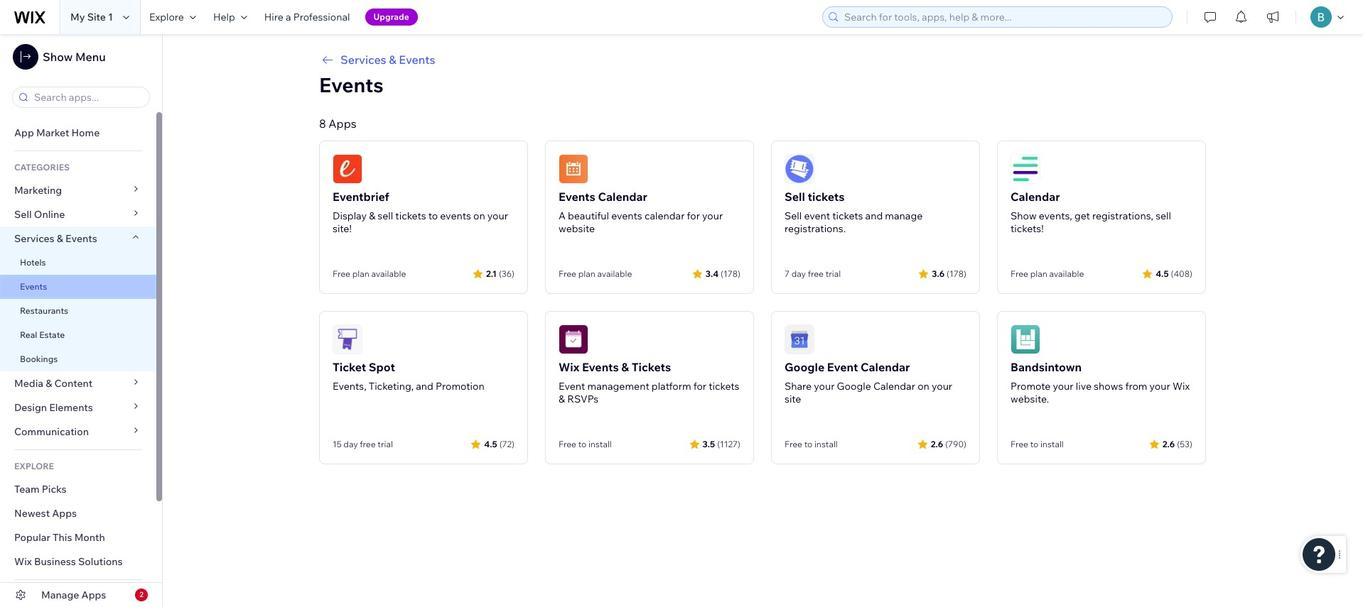 Task type: describe. For each thing, give the bounding box(es) containing it.
3.5
[[703, 439, 715, 450]]

for inside the events calendar a beautiful events calendar for your website
[[687, 210, 700, 223]]

your right from on the bottom right of page
[[1150, 380, 1171, 393]]

display
[[333, 210, 367, 223]]

3.5 (1127)
[[703, 439, 741, 450]]

wix events & tickets event management platform for tickets & rsvps
[[559, 360, 740, 406]]

estate
[[39, 330, 65, 341]]

team picks link
[[0, 478, 156, 502]]

shows
[[1094, 380, 1124, 393]]

Search for tools, apps, help & more... field
[[840, 7, 1168, 27]]

& down upgrade button
[[389, 53, 397, 67]]

calendar show events, get registrations, sell tickets!
[[1011, 190, 1172, 235]]

hotels link
[[0, 251, 156, 275]]

bandsintown
[[1011, 360, 1082, 375]]

events calendar logo image
[[559, 154, 589, 184]]

hire a professional
[[264, 11, 350, 23]]

show menu button
[[13, 44, 106, 70]]

upgrade button
[[365, 9, 418, 26]]

free plan available for show
[[1011, 269, 1085, 279]]

app market home
[[14, 127, 100, 139]]

real estate link
[[0, 324, 156, 348]]

event inside google event calendar share your google calendar on your site
[[827, 360, 858, 375]]

popular this month
[[14, 532, 105, 545]]

on for eventbrief
[[474, 210, 485, 223]]

google event calendar logo image
[[785, 325, 815, 355]]

sell left event
[[785, 210, 802, 223]]

free for events
[[559, 439, 577, 450]]

events link
[[0, 275, 156, 299]]

registrations,
[[1093, 210, 1154, 223]]

& down online
[[57, 233, 63, 245]]

trial for sell tickets
[[826, 269, 841, 279]]

& inside 'link'
[[46, 378, 52, 390]]

team picks
[[14, 483, 67, 496]]

3.4 (178)
[[706, 268, 741, 279]]

communication
[[14, 426, 91, 439]]

beautiful
[[568, 210, 609, 223]]

wix business solutions
[[14, 556, 123, 569]]

available for display
[[371, 269, 406, 279]]

market
[[36, 127, 69, 139]]

media & content link
[[0, 372, 156, 396]]

to inside eventbrief display & sell tickets to events on your site!
[[429, 210, 438, 223]]

2.1 (36)
[[486, 268, 515, 279]]

events up hotels link on the left
[[65, 233, 97, 245]]

free to install for events
[[559, 439, 612, 450]]

2
[[139, 591, 143, 600]]

tickets up event
[[808, 190, 845, 204]]

design elements
[[14, 402, 93, 415]]

day for ticket
[[344, 439, 358, 450]]

manage apps
[[41, 589, 106, 602]]

google event calendar share your google calendar on your site
[[785, 360, 953, 406]]

calendar
[[645, 210, 685, 223]]

wix for &
[[559, 360, 580, 375]]

2.6 (53)
[[1163, 439, 1193, 450]]

15 day free trial
[[333, 439, 393, 450]]

install for share
[[815, 439, 838, 450]]

event inside wix events & tickets event management platform for tickets & rsvps
[[559, 380, 585, 393]]

free plan available for display
[[333, 269, 406, 279]]

free plan available for calendar
[[559, 269, 632, 279]]

sell online
[[14, 208, 65, 221]]

apps for 8 apps
[[329, 117, 357, 131]]

wix inside bandsintown promote your live shows from your wix website.
[[1173, 380, 1190, 393]]

calendar inside the calendar show events, get registrations, sell tickets!
[[1011, 190, 1061, 204]]

site
[[87, 11, 106, 23]]

event
[[804, 210, 831, 223]]

your inside the events calendar a beautiful events calendar for your website
[[703, 210, 723, 223]]

your up 2.6 (790)
[[932, 380, 953, 393]]

free to install for promote
[[1011, 439, 1064, 450]]

0 vertical spatial services & events link
[[319, 51, 1207, 68]]

wix business solutions link
[[0, 550, 156, 575]]

8 apps
[[319, 117, 357, 131]]

7 day free trial
[[785, 269, 841, 279]]

events up 8 apps
[[319, 73, 384, 97]]

eventbrief
[[333, 190, 390, 204]]

(1127)
[[718, 439, 741, 450]]

a
[[559, 210, 566, 223]]

sell tickets sell event tickets and manage registrations.
[[785, 190, 923, 235]]

eventbrief logo image
[[333, 154, 363, 184]]

ticket spot events, ticketing, and promotion
[[333, 360, 485, 393]]

home
[[71, 127, 100, 139]]

real estate
[[20, 330, 65, 341]]

elements
[[49, 402, 93, 415]]

show menu
[[43, 50, 106, 64]]

month
[[74, 532, 105, 545]]

(178) for sell tickets
[[947, 268, 967, 279]]

1 vertical spatial services & events link
[[0, 227, 156, 251]]

media
[[14, 378, 43, 390]]

and inside ticket spot events, ticketing, and promotion
[[416, 380, 434, 393]]

Search apps... field
[[30, 87, 145, 107]]

ticket spot logo image
[[333, 325, 363, 355]]

install for live
[[1041, 439, 1064, 450]]

help
[[213, 11, 235, 23]]

promote
[[1011, 380, 1051, 393]]

ticket
[[333, 360, 366, 375]]

4.5 for ticket spot
[[484, 439, 497, 450]]

(72)
[[500, 439, 515, 450]]

restaurants link
[[0, 299, 156, 324]]

from
[[1126, 380, 1148, 393]]

plan for display
[[352, 269, 370, 279]]

free for calendar
[[559, 269, 577, 279]]

sell for online
[[14, 208, 32, 221]]

show inside button
[[43, 50, 73, 64]]

day for sell
[[792, 269, 806, 279]]

tickets inside wix events & tickets event management platform for tickets & rsvps
[[709, 380, 740, 393]]

0 vertical spatial services
[[341, 53, 387, 67]]

hotels
[[20, 257, 46, 268]]

marketing
[[14, 184, 62, 197]]

registrations.
[[785, 223, 846, 235]]

restaurants
[[20, 306, 68, 316]]

promotion
[[436, 380, 485, 393]]

explore
[[149, 11, 184, 23]]

site
[[785, 393, 802, 406]]

my
[[70, 11, 85, 23]]

categories
[[14, 162, 70, 173]]

free for promote
[[1011, 439, 1029, 450]]

sell for tickets
[[785, 190, 805, 204]]

calendar logo image
[[1011, 154, 1041, 184]]

events calendar a beautiful events calendar for your website
[[559, 190, 723, 235]]

2.1
[[486, 268, 497, 279]]

get
[[1075, 210, 1091, 223]]

plan for calendar
[[579, 269, 596, 279]]

events,
[[1039, 210, 1073, 223]]

business
[[34, 556, 76, 569]]

4.5 (408)
[[1156, 268, 1193, 279]]

management
[[588, 380, 650, 393]]

events inside the events calendar a beautiful events calendar for your website
[[559, 190, 596, 204]]



Task type: locate. For each thing, give the bounding box(es) containing it.
sell right registrations,
[[1156, 210, 1172, 223]]

2 sell from the left
[[1156, 210, 1172, 223]]

1 horizontal spatial free plan available
[[559, 269, 632, 279]]

1
[[108, 11, 113, 23]]

2 horizontal spatial plan
[[1031, 269, 1048, 279]]

for right platform
[[694, 380, 707, 393]]

1 horizontal spatial available
[[598, 269, 632, 279]]

events
[[440, 210, 471, 223], [612, 210, 643, 223]]

1 vertical spatial on
[[918, 380, 930, 393]]

2.6
[[931, 439, 944, 450], [1163, 439, 1176, 450]]

0 vertical spatial 4.5
[[1156, 268, 1169, 279]]

tickets right event
[[833, 210, 863, 223]]

0 horizontal spatial install
[[589, 439, 612, 450]]

and left manage
[[866, 210, 883, 223]]

communication link
[[0, 420, 156, 444]]

0 vertical spatial google
[[785, 360, 825, 375]]

0 vertical spatial trial
[[826, 269, 841, 279]]

trial right 7
[[826, 269, 841, 279]]

3.4
[[706, 268, 719, 279]]

2 horizontal spatial wix
[[1173, 380, 1190, 393]]

events inside wix events & tickets event management platform for tickets & rsvps
[[582, 360, 619, 375]]

tickets right platform
[[709, 380, 740, 393]]

help button
[[205, 0, 256, 34]]

tickets!
[[1011, 223, 1044, 235]]

free plan available down the tickets! on the right of the page
[[1011, 269, 1085, 279]]

services & events down online
[[14, 233, 97, 245]]

free for tickets
[[808, 269, 824, 279]]

plan down display on the left of page
[[352, 269, 370, 279]]

and right ticketing,
[[416, 380, 434, 393]]

your
[[488, 210, 508, 223], [703, 210, 723, 223], [814, 380, 835, 393], [932, 380, 953, 393], [1053, 380, 1074, 393], [1150, 380, 1171, 393]]

2 free plan available from the left
[[559, 269, 632, 279]]

2.6 left (53)
[[1163, 439, 1176, 450]]

0 horizontal spatial free to install
[[559, 439, 612, 450]]

(36)
[[499, 268, 515, 279]]

1 events from the left
[[440, 210, 471, 223]]

hire a professional link
[[256, 0, 359, 34]]

design elements link
[[0, 396, 156, 420]]

& right "media"
[[46, 378, 52, 390]]

3.6 (178)
[[932, 268, 967, 279]]

0 horizontal spatial (178)
[[721, 268, 741, 279]]

services & events link
[[319, 51, 1207, 68], [0, 227, 156, 251]]

apps up this
[[52, 508, 77, 520]]

sell left online
[[14, 208, 32, 221]]

events up beautiful
[[559, 190, 596, 204]]

wix inside wix events & tickets event management platform for tickets & rsvps
[[559, 360, 580, 375]]

for right calendar
[[687, 210, 700, 223]]

sell
[[378, 210, 393, 223], [1156, 210, 1172, 223]]

free down site
[[785, 439, 803, 450]]

free for event
[[785, 439, 803, 450]]

google right the share
[[837, 380, 872, 393]]

15
[[333, 439, 342, 450]]

show left menu
[[43, 50, 73, 64]]

team
[[14, 483, 40, 496]]

0 horizontal spatial on
[[474, 210, 485, 223]]

wix right from on the bottom right of page
[[1173, 380, 1190, 393]]

0 horizontal spatial wix
[[14, 556, 32, 569]]

0 vertical spatial on
[[474, 210, 485, 223]]

tickets right display on the left of page
[[396, 210, 426, 223]]

free to install down rsvps
[[559, 439, 612, 450]]

free plan available down site!
[[333, 269, 406, 279]]

your inside eventbrief display & sell tickets to events on your site!
[[488, 210, 508, 223]]

bookings link
[[0, 348, 156, 372]]

free down website.
[[1011, 439, 1029, 450]]

services & events inside the sidebar element
[[14, 233, 97, 245]]

0 vertical spatial day
[[792, 269, 806, 279]]

1 horizontal spatial sell
[[1156, 210, 1172, 223]]

1 free plan available from the left
[[333, 269, 406, 279]]

wix inside the sidebar element
[[14, 556, 32, 569]]

free to install down website.
[[1011, 439, 1064, 450]]

app market home link
[[0, 121, 156, 145]]

plan
[[352, 269, 370, 279], [579, 269, 596, 279], [1031, 269, 1048, 279]]

newest apps link
[[0, 502, 156, 526]]

0 horizontal spatial free plan available
[[333, 269, 406, 279]]

0 horizontal spatial services
[[14, 233, 54, 245]]

plan down website
[[579, 269, 596, 279]]

1 horizontal spatial install
[[815, 439, 838, 450]]

1 (178) from the left
[[721, 268, 741, 279]]

2 horizontal spatial apps
[[329, 117, 357, 131]]

3 plan from the left
[[1031, 269, 1048, 279]]

real
[[20, 330, 37, 341]]

0 horizontal spatial 2.6
[[931, 439, 944, 450]]

popular this month link
[[0, 526, 156, 550]]

1 vertical spatial services & events
[[14, 233, 97, 245]]

and inside sell tickets sell event tickets and manage registrations.
[[866, 210, 883, 223]]

sell online link
[[0, 203, 156, 227]]

free down site!
[[333, 269, 351, 279]]

7
[[785, 269, 790, 279]]

sell down sell tickets logo
[[785, 190, 805, 204]]

2.6 for calendar
[[931, 439, 944, 450]]

spot
[[369, 360, 395, 375]]

0 vertical spatial event
[[827, 360, 858, 375]]

wix events & tickets logo image
[[559, 325, 589, 355]]

wix
[[559, 360, 580, 375], [1173, 380, 1190, 393], [14, 556, 32, 569]]

1 sell from the left
[[378, 210, 393, 223]]

events
[[399, 53, 435, 67], [319, 73, 384, 97], [559, 190, 596, 204], [65, 233, 97, 245], [20, 282, 47, 292], [582, 360, 619, 375]]

free to install for event
[[785, 439, 838, 450]]

available down beautiful
[[598, 269, 632, 279]]

free for show
[[1011, 269, 1029, 279]]

1 horizontal spatial (178)
[[947, 268, 967, 279]]

free right 7
[[808, 269, 824, 279]]

0 horizontal spatial google
[[785, 360, 825, 375]]

& left rsvps
[[559, 393, 565, 406]]

0 vertical spatial free
[[808, 269, 824, 279]]

live
[[1076, 380, 1092, 393]]

hire
[[264, 11, 284, 23]]

1 vertical spatial apps
[[52, 508, 77, 520]]

2 free to install from the left
[[785, 439, 838, 450]]

1 horizontal spatial on
[[918, 380, 930, 393]]

trial for ticket spot
[[378, 439, 393, 450]]

on for google event calendar
[[918, 380, 930, 393]]

& inside eventbrief display & sell tickets to events on your site!
[[369, 210, 376, 223]]

1 horizontal spatial trial
[[826, 269, 841, 279]]

free for spot
[[360, 439, 376, 450]]

sell inside eventbrief display & sell tickets to events on your site!
[[378, 210, 393, 223]]

free to install
[[559, 439, 612, 450], [785, 439, 838, 450], [1011, 439, 1064, 450]]

4.5 left (408)
[[1156, 268, 1169, 279]]

marketing link
[[0, 178, 156, 203]]

manage
[[885, 210, 923, 223]]

content
[[54, 378, 93, 390]]

0 horizontal spatial free
[[360, 439, 376, 450]]

3 available from the left
[[1050, 269, 1085, 279]]

3 install from the left
[[1041, 439, 1064, 450]]

1 horizontal spatial events
[[612, 210, 643, 223]]

1 horizontal spatial free to install
[[785, 439, 838, 450]]

tickets inside eventbrief display & sell tickets to events on your site!
[[396, 210, 426, 223]]

free
[[333, 269, 351, 279], [559, 269, 577, 279], [1011, 269, 1029, 279], [559, 439, 577, 450], [785, 439, 803, 450], [1011, 439, 1029, 450]]

show
[[43, 50, 73, 64], [1011, 210, 1037, 223]]

0 vertical spatial show
[[43, 50, 73, 64]]

1 horizontal spatial 4.5
[[1156, 268, 1169, 279]]

calendar inside the events calendar a beautiful events calendar for your website
[[598, 190, 648, 204]]

events down upgrade button
[[399, 53, 435, 67]]

2 horizontal spatial available
[[1050, 269, 1085, 279]]

1 install from the left
[[589, 439, 612, 450]]

free to install down site
[[785, 439, 838, 450]]

services up hotels
[[14, 233, 54, 245]]

&
[[389, 53, 397, 67], [369, 210, 376, 223], [57, 233, 63, 245], [622, 360, 629, 375], [46, 378, 52, 390], [559, 393, 565, 406]]

on inside eventbrief display & sell tickets to events on your site!
[[474, 210, 485, 223]]

services inside the sidebar element
[[14, 233, 54, 245]]

0 horizontal spatial available
[[371, 269, 406, 279]]

media & content
[[14, 378, 93, 390]]

1 horizontal spatial services & events link
[[319, 51, 1207, 68]]

0 horizontal spatial services & events
[[14, 233, 97, 245]]

your left live
[[1053, 380, 1074, 393]]

free down the tickets! on the right of the page
[[1011, 269, 1029, 279]]

1 horizontal spatial free
[[808, 269, 824, 279]]

to for bandsintown
[[1031, 439, 1039, 450]]

wix for solutions
[[14, 556, 32, 569]]

1 vertical spatial for
[[694, 380, 707, 393]]

3 free to install from the left
[[1011, 439, 1064, 450]]

1 horizontal spatial apps
[[81, 589, 106, 602]]

1 vertical spatial trial
[[378, 439, 393, 450]]

& up management
[[622, 360, 629, 375]]

1 vertical spatial free
[[360, 439, 376, 450]]

services down upgrade button
[[341, 53, 387, 67]]

available for show
[[1050, 269, 1085, 279]]

& down eventbrief
[[369, 210, 376, 223]]

sell down eventbrief
[[378, 210, 393, 223]]

1 vertical spatial wix
[[1173, 380, 1190, 393]]

sell inside the sidebar element
[[14, 208, 32, 221]]

1 horizontal spatial plan
[[579, 269, 596, 279]]

1 vertical spatial day
[[344, 439, 358, 450]]

apps right manage
[[81, 589, 106, 602]]

bandsintown logo image
[[1011, 325, 1041, 355]]

(178) for events calendar
[[721, 268, 741, 279]]

show inside the calendar show events, get registrations, sell tickets!
[[1011, 210, 1037, 223]]

2.6 (790)
[[931, 439, 967, 450]]

0 vertical spatial for
[[687, 210, 700, 223]]

services
[[341, 53, 387, 67], [14, 233, 54, 245]]

1 vertical spatial and
[[416, 380, 434, 393]]

1 horizontal spatial day
[[792, 269, 806, 279]]

website.
[[1011, 393, 1050, 406]]

show left events,
[[1011, 210, 1037, 223]]

trial right the 15
[[378, 439, 393, 450]]

events,
[[333, 380, 367, 393]]

1 free to install from the left
[[559, 439, 612, 450]]

apps inside newest apps link
[[52, 508, 77, 520]]

1 horizontal spatial and
[[866, 210, 883, 223]]

my site 1
[[70, 11, 113, 23]]

1 horizontal spatial 2.6
[[1163, 439, 1176, 450]]

site!
[[333, 223, 352, 235]]

0 horizontal spatial event
[[559, 380, 585, 393]]

(53)
[[1178, 439, 1193, 450]]

picks
[[42, 483, 67, 496]]

free right the 15
[[360, 439, 376, 450]]

popular
[[14, 532, 50, 545]]

1 vertical spatial 4.5
[[484, 439, 497, 450]]

upgrade
[[374, 11, 409, 22]]

0 horizontal spatial show
[[43, 50, 73, 64]]

3 free plan available from the left
[[1011, 269, 1085, 279]]

rsvps
[[568, 393, 599, 406]]

newest
[[14, 508, 50, 520]]

your right the share
[[814, 380, 835, 393]]

4.5 for calendar
[[1156, 268, 1169, 279]]

your right calendar
[[703, 210, 723, 223]]

to
[[429, 210, 438, 223], [579, 439, 587, 450], [805, 439, 813, 450], [1031, 439, 1039, 450]]

0 horizontal spatial trial
[[378, 439, 393, 450]]

(790)
[[946, 439, 967, 450]]

to for wix events & tickets
[[579, 439, 587, 450]]

for inside wix events & tickets event management platform for tickets & rsvps
[[694, 380, 707, 393]]

apps right 8
[[329, 117, 357, 131]]

0 horizontal spatial sell
[[378, 210, 393, 223]]

eventbrief display & sell tickets to events on your site!
[[333, 190, 508, 235]]

1 vertical spatial google
[[837, 380, 872, 393]]

1 vertical spatial services
[[14, 233, 54, 245]]

events up management
[[582, 360, 619, 375]]

0 horizontal spatial services & events link
[[0, 227, 156, 251]]

free for display
[[333, 269, 351, 279]]

calendar
[[598, 190, 648, 204], [1011, 190, 1061, 204], [861, 360, 910, 375], [874, 380, 916, 393]]

0 vertical spatial services & events
[[341, 53, 435, 67]]

2 install from the left
[[815, 439, 838, 450]]

events inside eventbrief display & sell tickets to events on your site!
[[440, 210, 471, 223]]

apps for newest apps
[[52, 508, 77, 520]]

wix down wix events & tickets logo
[[559, 360, 580, 375]]

2 plan from the left
[[579, 269, 596, 279]]

professional
[[293, 11, 350, 23]]

online
[[34, 208, 65, 221]]

services & events down upgrade button
[[341, 53, 435, 67]]

0 vertical spatial and
[[866, 210, 883, 223]]

available for calendar
[[598, 269, 632, 279]]

0 horizontal spatial and
[[416, 380, 434, 393]]

1 available from the left
[[371, 269, 406, 279]]

0 horizontal spatial plan
[[352, 269, 370, 279]]

1 2.6 from the left
[[931, 439, 944, 450]]

4.5 (72)
[[484, 439, 515, 450]]

(178) right 3.6
[[947, 268, 967, 279]]

2 horizontal spatial free plan available
[[1011, 269, 1085, 279]]

google up the share
[[785, 360, 825, 375]]

1 vertical spatial event
[[559, 380, 585, 393]]

available down eventbrief display & sell tickets to events on your site!
[[371, 269, 406, 279]]

free down rsvps
[[559, 439, 577, 450]]

2.6 left (790)
[[931, 439, 944, 450]]

day right the 15
[[344, 439, 358, 450]]

0 vertical spatial apps
[[329, 117, 357, 131]]

1 horizontal spatial wix
[[559, 360, 580, 375]]

apps
[[329, 117, 357, 131], [52, 508, 77, 520], [81, 589, 106, 602]]

platform
[[652, 380, 692, 393]]

events inside the events calendar a beautiful events calendar for your website
[[612, 210, 643, 223]]

2 2.6 from the left
[[1163, 439, 1176, 450]]

plan for show
[[1031, 269, 1048, 279]]

share
[[785, 380, 812, 393]]

sell
[[785, 190, 805, 204], [14, 208, 32, 221], [785, 210, 802, 223]]

0 horizontal spatial 4.5
[[484, 439, 497, 450]]

4.5 left (72)
[[484, 439, 497, 450]]

plan down the tickets! on the right of the page
[[1031, 269, 1048, 279]]

free plan available down website
[[559, 269, 632, 279]]

events down hotels
[[20, 282, 47, 292]]

2 events from the left
[[612, 210, 643, 223]]

0 horizontal spatial events
[[440, 210, 471, 223]]

your up 2.1 (36)
[[488, 210, 508, 223]]

1 plan from the left
[[352, 269, 370, 279]]

trial
[[826, 269, 841, 279], [378, 439, 393, 450]]

1 horizontal spatial google
[[837, 380, 872, 393]]

sell inside the calendar show events, get registrations, sell tickets!
[[1156, 210, 1172, 223]]

0 horizontal spatial day
[[344, 439, 358, 450]]

2.6 for your
[[1163, 439, 1176, 450]]

apps for manage apps
[[81, 589, 106, 602]]

on
[[474, 210, 485, 223], [918, 380, 930, 393]]

0 vertical spatial wix
[[559, 360, 580, 375]]

1 vertical spatial show
[[1011, 210, 1037, 223]]

2 horizontal spatial free to install
[[1011, 439, 1064, 450]]

1 horizontal spatial services
[[341, 53, 387, 67]]

2 horizontal spatial install
[[1041, 439, 1064, 450]]

sell tickets logo image
[[785, 154, 815, 184]]

to for google event calendar
[[805, 439, 813, 450]]

available down events,
[[1050, 269, 1085, 279]]

free down website
[[559, 269, 577, 279]]

2 (178) from the left
[[947, 268, 967, 279]]

day right 7
[[792, 269, 806, 279]]

manage
[[41, 589, 79, 602]]

(178) right 3.4
[[721, 268, 741, 279]]

1 horizontal spatial services & events
[[341, 53, 435, 67]]

a
[[286, 11, 291, 23]]

design
[[14, 402, 47, 415]]

wix down popular
[[14, 556, 32, 569]]

1 horizontal spatial event
[[827, 360, 858, 375]]

on inside google event calendar share your google calendar on your site
[[918, 380, 930, 393]]

install for tickets
[[589, 439, 612, 450]]

this
[[53, 532, 72, 545]]

ticketing,
[[369, 380, 414, 393]]

2 vertical spatial apps
[[81, 589, 106, 602]]

0 horizontal spatial apps
[[52, 508, 77, 520]]

2 vertical spatial wix
[[14, 556, 32, 569]]

sidebar element
[[0, 34, 163, 608]]

2 available from the left
[[598, 269, 632, 279]]

bookings
[[20, 354, 58, 365]]

1 horizontal spatial show
[[1011, 210, 1037, 223]]



Task type: vqa. For each thing, say whether or not it's contained in the screenshot.
and inside the Ticket Spot Events, Ticketing, and Promotion
yes



